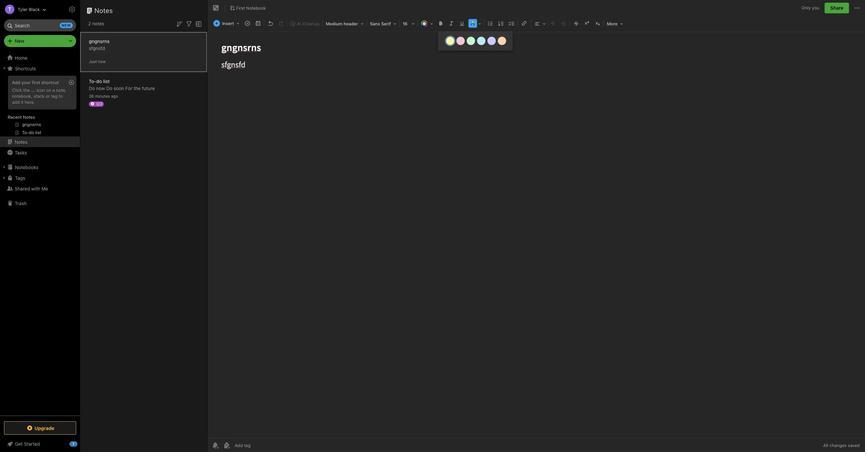 Task type: vqa. For each thing, say whether or not it's contained in the screenshot.
New Popup Button
yes



Task type: describe. For each thing, give the bounding box(es) containing it.
more actions image
[[854, 4, 862, 12]]

it
[[21, 100, 23, 105]]

first
[[236, 5, 245, 11]]

underline image
[[458, 19, 467, 28]]

all
[[824, 443, 829, 449]]

shared
[[15, 186, 30, 192]]

changes
[[830, 443, 847, 449]]

all changes saved
[[824, 443, 861, 449]]

now for do
[[96, 85, 105, 91]]

add your first shortcut
[[12, 80, 59, 85]]

notebooks link
[[0, 162, 80, 173]]

Sort options field
[[175, 19, 183, 28]]

to
[[59, 94, 63, 99]]

...
[[31, 88, 35, 93]]

black
[[29, 7, 40, 12]]

bold image
[[436, 19, 446, 28]]

add
[[12, 80, 20, 85]]

trash
[[15, 201, 27, 206]]

Note Editor text field
[[208, 32, 866, 439]]

Add tag field
[[234, 443, 284, 449]]

or
[[46, 94, 50, 99]]

note,
[[56, 88, 66, 93]]

notebook,
[[12, 94, 32, 99]]

1 horizontal spatial the
[[134, 85, 141, 91]]

future
[[142, 85, 155, 91]]

Insert field
[[212, 19, 242, 28]]

calendar event image
[[254, 19, 263, 28]]

a
[[53, 88, 55, 93]]

trash link
[[0, 198, 80, 209]]

Font color field
[[419, 19, 436, 28]]

expand notebooks image
[[2, 165, 7, 170]]

add a reminder image
[[212, 442, 220, 450]]

More actions field
[[854, 3, 862, 13]]

just
[[89, 59, 97, 64]]

ago
[[111, 94, 118, 99]]

minutes
[[95, 94, 110, 99]]

36
[[89, 94, 94, 99]]

icon
[[37, 88, 45, 93]]

just now
[[89, 59, 106, 64]]

home
[[15, 55, 27, 61]]

only you
[[802, 5, 820, 10]]

task image
[[243, 19, 252, 28]]

sfgnsfd
[[89, 45, 105, 51]]

add
[[12, 100, 20, 105]]

More field
[[605, 19, 626, 28]]

0/3
[[96, 101, 103, 106]]

1 vertical spatial notes
[[23, 115, 35, 120]]

bulleted list image
[[486, 19, 496, 28]]

shortcut
[[41, 80, 59, 85]]

gngnsrns
[[89, 38, 110, 44]]

new search field
[[9, 19, 73, 31]]

home link
[[0, 52, 80, 63]]

insert link image
[[520, 19, 529, 28]]

share
[[831, 5, 844, 11]]

on
[[46, 88, 51, 93]]

numbered list image
[[497, 19, 506, 28]]

tyler
[[18, 7, 28, 12]]

16
[[403, 21, 408, 26]]

upgrade button
[[4, 422, 76, 435]]

settings image
[[68, 5, 76, 13]]

me
[[42, 186, 48, 192]]

subscript image
[[594, 19, 603, 28]]

tasks button
[[0, 147, 80, 158]]

expand note image
[[212, 4, 220, 12]]

with
[[31, 186, 40, 192]]

share button
[[825, 3, 850, 13]]

Search text field
[[9, 19, 72, 31]]

get started
[[15, 442, 40, 447]]

to-
[[89, 78, 96, 84]]

medium
[[326, 21, 343, 26]]

click to collapse image
[[78, 440, 83, 448]]

Help and Learning task checklist field
[[0, 439, 80, 450]]

saved
[[849, 443, 861, 449]]

get
[[15, 442, 23, 447]]

only
[[802, 5, 812, 10]]

notebooks
[[15, 165, 38, 170]]

36 minutes ago
[[89, 94, 118, 99]]

add tag image
[[223, 442, 231, 450]]



Task type: locate. For each thing, give the bounding box(es) containing it.
soon
[[114, 85, 124, 91]]

group containing add your first shortcut
[[0, 74, 80, 139]]

Font family field
[[368, 19, 399, 28]]

Add filters field
[[185, 19, 193, 28]]

2 vertical spatial notes
[[15, 139, 27, 145]]

here.
[[25, 100, 35, 105]]

started
[[24, 442, 40, 447]]

now down to-do list
[[96, 85, 105, 91]]

note window element
[[208, 0, 866, 453]]

strikethrough image
[[572, 19, 581, 28]]

superscript image
[[583, 19, 592, 28]]

tasks
[[15, 150, 27, 156]]

to-do list
[[89, 78, 110, 84]]

new
[[62, 23, 71, 27]]

shortcuts
[[15, 66, 36, 71]]

first
[[32, 80, 40, 85]]

sans serif
[[370, 21, 391, 26]]

notes up tasks
[[15, 139, 27, 145]]

icon on a note, notebook, stack or tag to add it here.
[[12, 88, 66, 105]]

2 do from the left
[[106, 85, 112, 91]]

the left ...
[[23, 88, 30, 93]]

new
[[15, 38, 24, 44]]

do down list at the left of the page
[[106, 85, 112, 91]]

notes link
[[0, 137, 80, 147]]

tags
[[15, 175, 25, 181]]

do down to-
[[89, 85, 95, 91]]

stack
[[34, 94, 44, 99]]

0 horizontal spatial do
[[89, 85, 95, 91]]

do now do soon for the future
[[89, 85, 155, 91]]

tags button
[[0, 173, 80, 183]]

now right just
[[98, 59, 106, 64]]

notes
[[92, 21, 104, 26]]

the right 'for' at the left top of the page
[[134, 85, 141, 91]]

notes
[[95, 7, 113, 14], [23, 115, 35, 120], [15, 139, 27, 145]]

more
[[608, 21, 618, 26]]

you
[[813, 5, 820, 10]]

recent
[[8, 115, 22, 120]]

gngnsrns sfgnsfd
[[89, 38, 110, 51]]

group inside tree
[[0, 74, 80, 139]]

serif
[[382, 21, 391, 26]]

1 do from the left
[[89, 85, 95, 91]]

2 notes
[[88, 21, 104, 26]]

now
[[98, 59, 106, 64], [96, 85, 105, 91]]

header
[[344, 21, 358, 26]]

0 horizontal spatial the
[[23, 88, 30, 93]]

Font size field
[[401, 19, 417, 28]]

notebook
[[246, 5, 266, 11]]

italic image
[[447, 19, 456, 28]]

tyler black
[[18, 7, 40, 12]]

checklist image
[[508, 19, 517, 28]]

click
[[12, 88, 22, 93]]

click the ...
[[12, 88, 35, 93]]

medium header
[[326, 21, 358, 26]]

tree
[[0, 52, 80, 416]]

Alignment field
[[532, 19, 548, 28]]

shared with me
[[15, 186, 48, 192]]

your
[[21, 80, 31, 85]]

expand tags image
[[2, 175, 7, 181]]

the
[[134, 85, 141, 91], [23, 88, 30, 93]]

group
[[0, 74, 80, 139]]

0 vertical spatial notes
[[95, 7, 113, 14]]

new button
[[4, 35, 76, 47]]

upgrade
[[35, 426, 54, 432]]

1 vertical spatial now
[[96, 85, 105, 91]]

Heading level field
[[324, 19, 366, 28]]

1 horizontal spatial do
[[106, 85, 112, 91]]

tag
[[51, 94, 58, 99]]

recent notes
[[8, 115, 35, 120]]

2
[[88, 21, 91, 26]]

shared with me link
[[0, 183, 80, 194]]

Account field
[[0, 3, 47, 16]]

Highlight field
[[468, 19, 484, 28]]

sans
[[370, 21, 380, 26]]

first notebook button
[[228, 3, 268, 13]]

insert
[[222, 21, 234, 26]]

View options field
[[193, 19, 203, 28]]

first notebook
[[236, 5, 266, 11]]

7
[[72, 442, 75, 447]]

0 vertical spatial now
[[98, 59, 106, 64]]

tree containing home
[[0, 52, 80, 416]]

shortcuts button
[[0, 63, 80, 74]]

for
[[125, 85, 133, 91]]

now for just
[[98, 59, 106, 64]]

add filters image
[[185, 20, 193, 28]]

do
[[96, 78, 102, 84]]

notes up notes
[[95, 7, 113, 14]]

undo image
[[266, 19, 275, 28]]

notes right recent
[[23, 115, 35, 120]]

do
[[89, 85, 95, 91], [106, 85, 112, 91]]

list
[[103, 78, 110, 84]]



